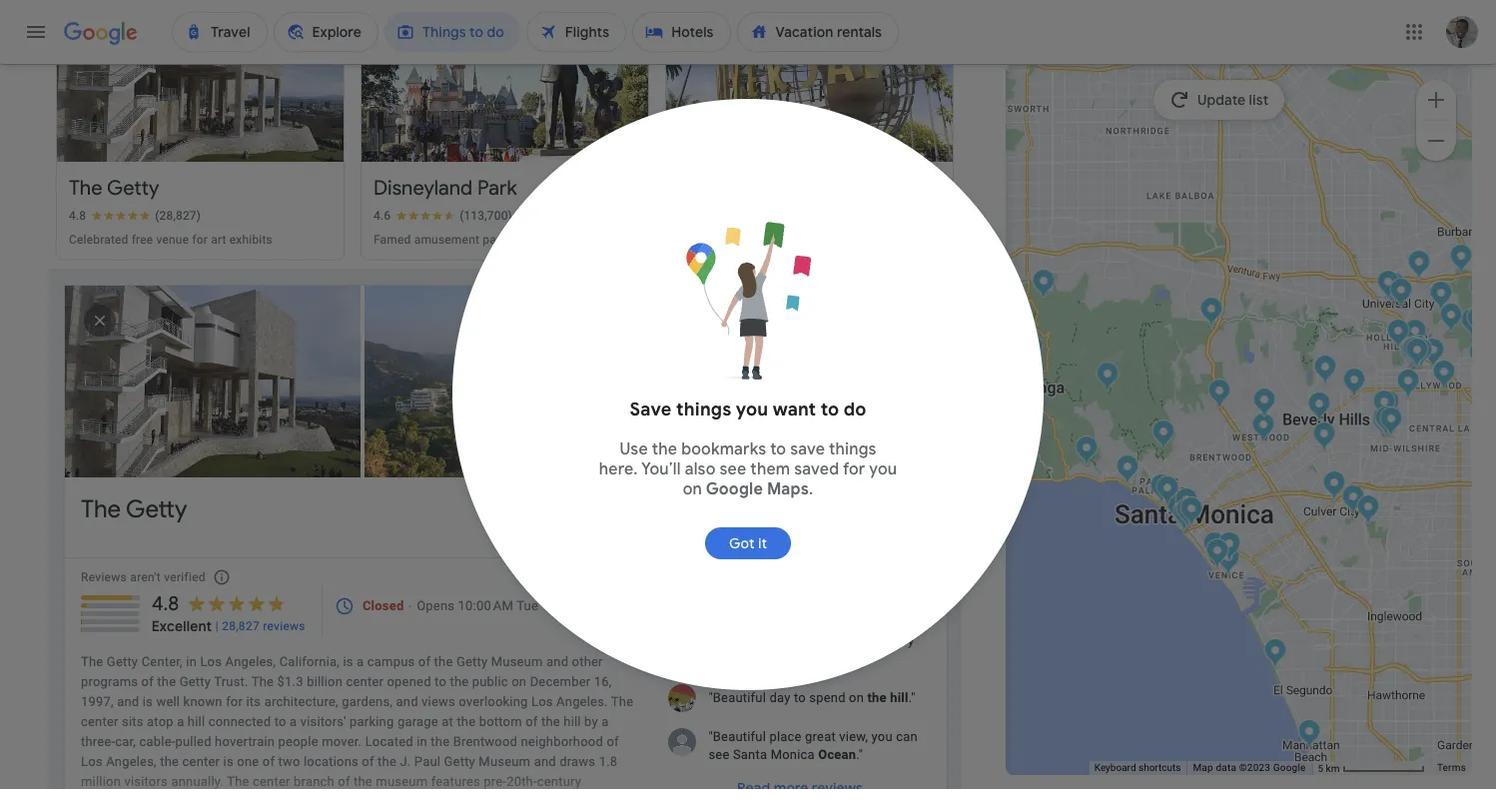 Task type: vqa. For each thing, say whether or not it's contained in the screenshot.
Keyboard
yes



Task type: locate. For each thing, give the bounding box(es) containing it.
overlooking
[[459, 694, 528, 709]]

also right you'll
[[685, 459, 716, 479]]

the grove image
[[1377, 390, 1400, 423]]

1 vertical spatial google
[[1273, 762, 1306, 773]]

4.8 inside "element"
[[152, 591, 179, 616]]

4.8 up celebrated
[[69, 209, 86, 222]]

1 horizontal spatial for
[[226, 694, 243, 709]]

rodeo drive image
[[1308, 392, 1331, 425]]

and up december at the bottom left of page
[[546, 654, 569, 669]]

2 horizontal spatial for
[[843, 459, 865, 479]]

los
[[200, 654, 222, 669], [531, 694, 553, 709], [81, 754, 103, 769]]

0 horizontal spatial in
[[186, 654, 197, 669]]

topanga state park image
[[1097, 362, 1120, 395]]

1 vertical spatial see
[[709, 747, 730, 762]]

1 vertical spatial "beautiful
[[709, 729, 766, 744]]

in right the center,
[[186, 654, 197, 669]]

4.8 up excellent
[[152, 591, 179, 616]]

for left art
[[192, 232, 208, 246]]

celebrated free venue for art exhibits
[[69, 232, 273, 246]]

you right saved
[[869, 459, 897, 479]]

2 themed from the left
[[736, 232, 777, 246]]

you left can
[[872, 729, 893, 744]]

on right spend on the bottom of the page
[[849, 690, 864, 705]]

see left 'them'
[[720, 459, 747, 479]]

google down the bookmarks
[[706, 479, 763, 499]]

excellent
[[152, 617, 212, 635]]

use the bookmarks to save things here. you'll also see them saved for you on
[[599, 440, 897, 499]]

28,827
[[222, 619, 260, 633]]

can
[[896, 729, 918, 744]]

is left well
[[143, 694, 153, 709]]

1.8
[[599, 754, 618, 769]]

1 vertical spatial angeles,
[[106, 754, 157, 769]]

map
[[1193, 762, 1213, 773]]

list
[[65, 285, 964, 497]]

0 vertical spatial in
[[186, 654, 197, 669]]

hill up pulled
[[188, 714, 205, 729]]

trust.
[[214, 674, 248, 689]]

1 horizontal spatial angeles,
[[225, 654, 276, 669]]

5
[[1318, 763, 1324, 774]]

0 vertical spatial ."
[[909, 690, 916, 705]]

and down neighborhood
[[534, 754, 556, 769]]

4.6
[[373, 209, 391, 222]]

to left do
[[821, 399, 839, 421]]

2 vertical spatial on
[[849, 690, 864, 705]]

is inside ride up is also very very cool."
[[820, 633, 830, 648]]

themed down 4.6 out of 5 stars from 146,411 reviews image
[[736, 232, 777, 246]]

0 vertical spatial see
[[720, 459, 747, 479]]

1 vertical spatial things
[[829, 440, 877, 459]]

venue
[[156, 232, 189, 246]]

0 vertical spatial angeles,
[[225, 654, 276, 669]]

4.6 out of 5 stars from 113,700 reviews image
[[373, 208, 512, 223]]

the getty image
[[1208, 379, 1231, 412]]

1 vertical spatial for
[[843, 459, 865, 479]]

0 vertical spatial on
[[683, 479, 702, 499]]

0 vertical spatial "beautiful
[[709, 690, 766, 705]]

things
[[676, 399, 732, 421], [829, 440, 877, 459]]

"beautiful for "beautiful day to spend on the hill ."
[[709, 690, 766, 705]]

known
[[183, 694, 223, 709]]

warner bros. studio tour hollywood image
[[1408, 250, 1431, 283]]

things down do
[[829, 440, 877, 459]]

hill up can
[[890, 690, 909, 705]]

ocean ."
[[818, 747, 863, 762]]

1 vertical spatial the getty
[[81, 494, 187, 524]]

1 vertical spatial on
[[512, 674, 527, 689]]

art
[[211, 232, 226, 246]]

on right public
[[512, 674, 527, 689]]

2 vertical spatial for
[[226, 694, 243, 709]]

of down locations
[[338, 774, 350, 789]]

1 horizontal spatial los
[[200, 654, 222, 669]]

2 horizontal spatial hill
[[890, 690, 909, 705]]

la brea tar pits and museum image
[[1379, 404, 1402, 437]]

1 horizontal spatial google
[[1273, 762, 1306, 773]]

annually.
[[171, 774, 224, 789]]

also
[[685, 459, 716, 479], [833, 633, 859, 648]]

of up 1.8
[[607, 734, 619, 749]]

museum up public
[[491, 654, 543, 669]]

los down december at the bottom left of page
[[531, 694, 553, 709]]

a
[[357, 654, 364, 669], [177, 714, 184, 729], [290, 714, 297, 729], [602, 714, 609, 729]]

3 list item from the left
[[664, 285, 964, 477]]

|
[[215, 619, 219, 633]]

use
[[620, 440, 648, 459]]

." down view,
[[856, 747, 863, 762]]

the hollywood museum image
[[1405, 339, 1428, 372]]

update
[[1197, 91, 1246, 109]]

hollywood wax museum image
[[1406, 338, 1429, 371]]

1 horizontal spatial 4.8
[[152, 591, 179, 616]]

views
[[422, 694, 455, 709]]

the getty up 4.8 out of 5 stars from 28,827 reviews 'image'
[[69, 176, 159, 201]]

hammer museum image
[[1252, 413, 1275, 446]]

pink's hot dogs image
[[1397, 369, 1420, 402]]

1 horizontal spatial very
[[890, 633, 914, 648]]

the getty up "reviews aren't verified"
[[81, 494, 187, 524]]

0 horizontal spatial angeles,
[[106, 754, 157, 769]]

of
[[418, 654, 431, 669], [141, 674, 154, 689], [526, 714, 538, 729], [607, 734, 619, 749], [262, 754, 275, 769], [362, 754, 374, 769], [338, 774, 350, 789]]

them
[[751, 459, 790, 479]]

kenneth hahn state recreation area image
[[1357, 494, 1380, 527]]

great
[[805, 729, 836, 744]]

km
[[1326, 763, 1340, 774]]

you left want
[[736, 399, 768, 421]]

the getty
[[69, 176, 159, 201], [81, 494, 187, 524]]

getty up features
[[444, 754, 475, 769]]

1 horizontal spatial hill
[[564, 714, 581, 729]]

a right atop on the left bottom of page
[[177, 714, 184, 729]]

people
[[278, 734, 318, 749]]

and down opened on the left of page
[[396, 694, 418, 709]]

angeles, down car,
[[106, 754, 157, 769]]

annenberg community beach house image
[[1151, 473, 1174, 506]]

0 vertical spatial for
[[192, 232, 208, 246]]

1 horizontal spatial on
[[683, 479, 702, 499]]

getty up 4.8 out of 5 stars from 28,827 reviews 'image'
[[107, 176, 159, 201]]

1 vertical spatial in
[[417, 734, 427, 749]]

center
[[346, 674, 384, 689], [81, 714, 118, 729], [182, 754, 220, 769], [253, 774, 290, 789]]

1 horizontal spatial park
[[849, 232, 873, 246]]

sunset boulevard image
[[1343, 368, 1366, 401]]

angeles.
[[556, 694, 608, 709]]

hollywood bowl image
[[1404, 319, 1427, 352]]

public art "urban light" image
[[1375, 406, 1398, 439]]

the up the its
[[252, 674, 274, 689]]

got it
[[729, 534, 767, 552]]

paul
[[414, 754, 441, 769]]

atop
[[147, 714, 174, 729]]

see left santa
[[709, 747, 730, 762]]

the fowler museum image
[[1253, 388, 1276, 421]]

2 list item from the left
[[365, 285, 664, 477]]

petersen automotive museum image
[[1372, 408, 1395, 441]]

is right up
[[820, 633, 830, 648]]

big movie-themed amusement park
[[678, 232, 873, 246]]

one
[[237, 754, 259, 769]]

0 vertical spatial you
[[736, 399, 768, 421]]

4.8 inside 'image'
[[69, 209, 86, 222]]

0 horizontal spatial 4.8
[[69, 209, 86, 222]]

los up the trust.
[[200, 654, 222, 669]]

the hollywood roosevelt image
[[1400, 339, 1423, 372]]

big
[[678, 232, 696, 246]]

hill left by
[[564, 714, 581, 729]]

museum of tolerance image
[[1313, 422, 1336, 455]]

map region
[[960, 9, 1496, 776]]

0 horizontal spatial things
[[676, 399, 732, 421]]

0 horizontal spatial ."
[[856, 747, 863, 762]]

0 horizontal spatial also
[[685, 459, 716, 479]]

map data ©2023 google
[[1193, 762, 1306, 773]]

1 vertical spatial los
[[531, 694, 553, 709]]

the getty element
[[81, 493, 187, 541]]

to
[[821, 399, 839, 421], [770, 440, 786, 459], [435, 674, 447, 689], [794, 690, 806, 705], [274, 714, 286, 729]]

want
[[773, 399, 816, 421]]

0 vertical spatial los
[[200, 654, 222, 669]]

in down garage
[[417, 734, 427, 749]]

0 horizontal spatial on
[[512, 674, 527, 689]]

4.8 out of 5 stars from 28,827 reviews image
[[69, 208, 201, 223]]

google
[[706, 479, 763, 499], [1273, 762, 1306, 773]]

located
[[365, 734, 413, 749]]

1 vertical spatial 4.8
[[152, 591, 179, 616]]

1 horizontal spatial themed
[[736, 232, 777, 246]]

16,
[[594, 674, 612, 689]]

and
[[546, 654, 569, 669], [117, 694, 139, 709], [396, 694, 418, 709], [534, 754, 556, 769]]

"beautiful inside "beautiful place great view, you can see santa monica
[[709, 729, 766, 744]]

"beautiful
[[709, 690, 766, 705], [709, 729, 766, 744]]

tcl chinese theatre image
[[1401, 337, 1424, 370]]

2 horizontal spatial los
[[531, 694, 553, 709]]

1 horizontal spatial also
[[833, 633, 859, 648]]

exhibits
[[230, 232, 273, 246]]

1 horizontal spatial things
[[829, 440, 877, 459]]

verified
[[164, 570, 206, 584]]

visitors
[[124, 774, 168, 789]]

parking
[[350, 714, 394, 729]]

universal citywalk hollywood image
[[1383, 277, 1406, 310]]

terms
[[1437, 762, 1466, 773]]

amusement down 4.6 out of 5 stars from 113,700 reviews image
[[414, 232, 480, 246]]

pre-
[[484, 774, 507, 789]]

0 vertical spatial google
[[706, 479, 763, 499]]

1 "beautiful from the top
[[709, 690, 766, 705]]

excellent | 28,827 reviews
[[152, 617, 306, 635]]

angeles, up the trust.
[[225, 654, 276, 669]]

to up the people
[[274, 714, 286, 729]]

also right up
[[833, 633, 859, 648]]

amusement
[[414, 232, 480, 246], [781, 232, 846, 246]]

1 vertical spatial ."
[[856, 747, 863, 762]]

0 horizontal spatial very
[[862, 633, 886, 648]]

very
[[862, 633, 886, 648], [890, 633, 914, 648]]

28,827 reviews link
[[222, 618, 306, 634]]

for inside the getty center, in los angeles, california, is a campus of the getty museum and other programs of the getty trust. the $1.3 billion center opened to the public on december 16, 1997, and is well known for its architecture, gardens, and views overlooking los angeles. the center sits atop a hill connected to a visitors' parking garage at the bottom of the hill by a three-car, cable-pulled hovertrain people mover. located in the brentwood neighborhood of los angeles, the center is one of two locations of the j. paul getty museum and draws 1.8 million visitors annually. the center branch of the museum features pre-20th-c
[[226, 694, 243, 709]]

museum
[[376, 774, 428, 789]]

mulholland drive image
[[1033, 269, 1056, 302]]

architecture,
[[264, 694, 338, 709]]

1 amusement from the left
[[414, 232, 480, 246]]

themed right 8
[[547, 232, 588, 246]]

1 horizontal spatial amusement
[[781, 232, 846, 246]]

the down "16,"
[[611, 694, 634, 709]]

santa monica pier image
[[1173, 501, 1196, 534]]

aren't
[[130, 570, 161, 584]]

got it button
[[705, 519, 791, 567]]

angeles,
[[225, 654, 276, 669], [106, 754, 157, 769]]

see inside "beautiful place great view, you can see santa monica
[[709, 747, 730, 762]]

1 horizontal spatial ."
[[909, 690, 916, 705]]

1 vertical spatial also
[[833, 633, 859, 648]]

0 horizontal spatial park
[[483, 232, 507, 246]]

amusement down (146,411)
[[781, 232, 846, 246]]

of down the center,
[[141, 674, 154, 689]]

baldwin hills scenic overlook image
[[1342, 484, 1365, 517]]

museum up pre-
[[479, 754, 531, 769]]

"beautiful up santa
[[709, 729, 766, 744]]

reviews
[[81, 570, 127, 584]]

4.8
[[69, 209, 86, 222], [152, 591, 179, 616]]

2 horizontal spatial on
[[849, 690, 864, 705]]

"beautiful down cool."
[[709, 690, 766, 705]]

public
[[472, 674, 508, 689]]

the getty center, in los angeles, california, is a campus of the getty museum and other programs of the getty trust. the $1.3 billion center opened to the public on december 16, 1997, and is well known for its architecture, gardens, and views overlooking los angeles. the center sits atop a hill connected to a visitors' parking garage at the bottom of the hill by a three-car, cable-pulled hovertrain people mover. located in the brentwood neighborhood of los angeles, the center is one of two locations of the j. paul getty museum and draws 1.8 million visitors annually. the center branch of the museum features pre-20th-c
[[81, 654, 634, 789]]

0 vertical spatial the getty
[[69, 176, 159, 201]]

got
[[729, 534, 755, 552]]

on right you'll
[[683, 479, 702, 499]]

0 horizontal spatial amusement
[[414, 232, 480, 246]]

for
[[192, 232, 208, 246], [843, 459, 865, 479], [226, 694, 243, 709]]

the down one
[[227, 774, 249, 789]]

view,
[[839, 729, 868, 744]]

2 "beautiful from the top
[[709, 729, 766, 744]]

on
[[683, 479, 702, 499], [512, 674, 527, 689], [849, 690, 864, 705]]

will rogers state beach image
[[1117, 455, 1140, 487]]

google left 5
[[1273, 762, 1306, 773]]

0 vertical spatial also
[[685, 459, 716, 479]]

things up the bookmarks
[[676, 399, 732, 421]]

to left save
[[770, 440, 786, 459]]

." up can
[[909, 690, 916, 705]]

santa monica state beach image
[[1168, 493, 1191, 526]]

other
[[572, 654, 603, 669]]

0 vertical spatial 4.8
[[69, 209, 86, 222]]

the
[[652, 440, 678, 459], [434, 654, 453, 669], [157, 674, 176, 689], [450, 674, 469, 689], [868, 690, 887, 705], [457, 714, 476, 729], [541, 714, 560, 729], [431, 734, 450, 749], [160, 754, 179, 769], [378, 754, 397, 769], [354, 774, 373, 789]]

los down three-
[[81, 754, 103, 769]]

famed amusement park with 8 themed lands
[[373, 232, 621, 246]]

for left the its
[[226, 694, 243, 709]]

shortcuts
[[1139, 762, 1181, 773]]

day
[[770, 690, 791, 705]]

you inside "beautiful place great view, you can see santa monica
[[872, 729, 893, 744]]

2 vertical spatial you
[[872, 729, 893, 744]]

list item
[[65, 285, 365, 477], [365, 285, 664, 477], [664, 285, 964, 477]]

for right saved
[[843, 459, 865, 479]]

getty up known at the bottom
[[179, 674, 211, 689]]

2 vertical spatial los
[[81, 754, 103, 769]]

skirball cultural center image
[[1201, 297, 1223, 330]]

universal studio tour image
[[1383, 272, 1406, 305]]

0 horizontal spatial themed
[[547, 232, 588, 246]]

draws
[[560, 754, 596, 769]]

1 vertical spatial you
[[869, 459, 897, 479]]

branch
[[294, 774, 335, 789]]

of left two
[[262, 754, 275, 769]]



Task type: describe. For each thing, give the bounding box(es) containing it.
center up 'annually.'
[[182, 754, 220, 769]]

gardens,
[[342, 694, 393, 709]]

(146,411)
[[764, 209, 817, 222]]

fast & furious – supercharged image
[[1390, 278, 1413, 311]]

dolby theatre image
[[1402, 336, 1425, 369]]

you inside use the bookmarks to save things here. you'll also see them saved for you on
[[869, 459, 897, 479]]

with
[[510, 232, 533, 246]]

a right by
[[602, 714, 609, 729]]

1 very from the left
[[862, 633, 886, 648]]

terms link
[[1437, 762, 1466, 773]]

"beautiful day to spend on the hill ."
[[709, 690, 916, 705]]

of down located at the left
[[362, 754, 374, 769]]

4.8 for 4.8 out of 5 stars from 28,827 reviews 'image'
[[69, 209, 86, 222]]

4.6 out of 5 stars from 146,411 reviews image
[[678, 208, 817, 223]]

hollywood forever cemetery image
[[1433, 360, 1456, 393]]

it
[[758, 534, 767, 552]]

maps
[[767, 479, 809, 499]]

madame tussauds hollywood image
[[1401, 338, 1424, 371]]

will rogers state historic park image
[[1153, 420, 1176, 453]]

j.
[[400, 754, 411, 769]]

travel town gift shop image
[[1450, 244, 1473, 277]]

for inside use the bookmarks to save things here. you'll also see them saved for you on
[[843, 459, 865, 479]]

to inside use the bookmarks to save things here. you'll also see them saved for you on
[[770, 440, 786, 459]]

center up three-
[[81, 714, 118, 729]]

billion
[[307, 674, 343, 689]]

2 park from the left
[[849, 232, 873, 246]]

4.8 out of 5 stars from 28,827 reviews. excellent. element
[[152, 591, 306, 636]]

greystone mansion & gardens: the doheny estate image
[[1314, 355, 1337, 388]]

hollywood boulevard image
[[1407, 335, 1430, 368]]

a up the people
[[290, 714, 297, 729]]

cool."
[[709, 651, 741, 666]]

griffith park image
[[1470, 276, 1493, 309]]

venice canals image
[[1217, 545, 1240, 578]]

hovertrain
[[215, 734, 275, 749]]

(28,827)
[[155, 209, 201, 222]]

center down two
[[253, 774, 290, 789]]

1 vertical spatial museum
[[479, 754, 531, 769]]

4.8 for 4.8 out of 5 stars from 28,827 reviews. excellent. "element"
[[152, 591, 179, 616]]

0 vertical spatial things
[[676, 399, 732, 421]]

0 horizontal spatial for
[[192, 232, 208, 246]]

see inside use the bookmarks to save things here. you'll also see them saved for you on
[[720, 459, 747, 479]]

of up opened on the left of page
[[418, 654, 431, 669]]

20th-
[[507, 774, 537, 789]]

getty up public
[[456, 654, 488, 669]]

center,
[[141, 654, 183, 669]]

million
[[81, 774, 121, 789]]

0 vertical spatial museum
[[491, 654, 543, 669]]

ride up is also very very cool."
[[709, 633, 914, 666]]

1 park from the left
[[483, 232, 507, 246]]

palisades park image
[[1157, 475, 1180, 508]]

0 horizontal spatial hill
[[188, 714, 205, 729]]

keyboard shortcuts
[[1095, 762, 1181, 773]]

downtown santa monica image
[[1176, 487, 1199, 520]]

getty up aren't
[[126, 494, 187, 524]]

park
[[477, 176, 517, 201]]

here.
[[599, 459, 638, 479]]

universal studios hollywood image
[[1383, 274, 1406, 307]]

the greek theatre image
[[1467, 306, 1490, 339]]

disneyland park
[[373, 176, 517, 201]]

zoom out map image
[[1424, 128, 1448, 152]]

three-
[[81, 734, 115, 749]]

the getty villa image
[[1076, 436, 1099, 468]]

jurassic world – the ride image
[[1377, 270, 1400, 303]]

heal the bay aquarium image
[[1177, 497, 1200, 530]]

at
[[442, 714, 454, 729]]

$1.3
[[277, 674, 303, 689]]

the inside use the bookmarks to save things here. you'll also see them saved for you on
[[652, 440, 678, 459]]

dockweiler beach image
[[1264, 638, 1287, 671]]

bronson caves image
[[1440, 303, 1463, 336]]

1997,
[[81, 694, 114, 709]]

and up sits
[[117, 694, 139, 709]]

ride up is also very very cool." link
[[709, 633, 914, 666]]

keyboard
[[1095, 762, 1136, 773]]

"beautiful place great view, you can see santa monica
[[709, 729, 918, 762]]

0 horizontal spatial google
[[706, 479, 763, 499]]

california,
[[279, 654, 340, 669]]

connected
[[208, 714, 271, 729]]

0 horizontal spatial los
[[81, 754, 103, 769]]

campus
[[367, 654, 415, 669]]

hollyhock house image
[[1469, 341, 1492, 374]]

zoom in map image
[[1424, 87, 1448, 111]]

1 themed from the left
[[547, 232, 588, 246]]

2 amusement from the left
[[781, 232, 846, 246]]

"beautiful for "beautiful place great view, you can see santa monica
[[709, 729, 766, 744]]

©2023
[[1239, 762, 1271, 773]]

on inside use the bookmarks to save things here. you'll also see them saved for you on
[[683, 479, 702, 499]]

movie-
[[699, 232, 736, 246]]

its
[[246, 694, 261, 709]]

academy museum of motion pictures image
[[1373, 405, 1396, 438]]

1 horizontal spatial in
[[417, 734, 427, 749]]

1 list item from the left
[[65, 285, 365, 477]]

things inside use the bookmarks to save things here. you'll also see them saved for you on
[[829, 440, 877, 459]]

venice boardwalk image
[[1204, 531, 1226, 564]]

monica
[[771, 747, 815, 762]]

list
[[1249, 91, 1269, 109]]

hollywood sign image
[[1430, 281, 1453, 314]]

runyon canyon park image
[[1387, 319, 1410, 352]]

on inside the getty center, in los angeles, california, is a campus of the getty museum and other programs of the getty trust. the $1.3 billion center opened to the public on december 16, 1997, and is well known for its architecture, gardens, and views overlooking los angeles. the center sits atop a hill connected to a visitors' parking garage at the bottom of the hill by a three-car, cable-pulled hovertrain people mover. located in the brentwood neighborhood of los angeles, the center is one of two locations of the j. paul getty museum and draws 1.8 million visitors annually. the center branch of the museum features pre-20th-c
[[512, 674, 527, 689]]

of right 'bottom'
[[526, 714, 538, 729]]

.
[[809, 479, 813, 499]]

neighborhood
[[521, 734, 603, 749]]

also inside use the bookmarks to save things here. you'll also see them saved for you on
[[685, 459, 716, 479]]

tongva park image
[[1181, 496, 1204, 529]]

ride
[[776, 633, 798, 648]]

programs
[[81, 674, 138, 689]]

a left campus
[[357, 654, 364, 669]]

musso & frank grill image
[[1410, 338, 1433, 371]]

the museum of jurassic technology image
[[1323, 470, 1346, 503]]

locations
[[304, 754, 359, 769]]

5 km
[[1318, 763, 1342, 774]]

google maps .
[[706, 479, 813, 499]]

lands
[[591, 232, 621, 246]]

bookmarks
[[681, 440, 766, 459]]

by
[[584, 714, 598, 729]]

santa
[[733, 747, 767, 762]]

december
[[530, 674, 591, 689]]

the up celebrated
[[69, 176, 102, 201]]

up
[[801, 633, 816, 648]]

is right california,
[[343, 654, 353, 669]]

also inside ride up is also very very cool."
[[833, 633, 859, 648]]

the up reviews on the left bottom
[[81, 494, 121, 524]]

the up "programs"
[[81, 654, 103, 669]]

(113,700)
[[460, 209, 512, 222]]

saved
[[794, 459, 839, 479]]

to up views
[[435, 674, 447, 689]]

save things you want to do
[[630, 399, 867, 421]]

opened
[[387, 674, 431, 689]]

features
[[431, 774, 480, 789]]

2 very from the left
[[890, 633, 914, 648]]

craft contemporary image
[[1380, 407, 1403, 440]]

is left one
[[223, 754, 234, 769]]

ovation hollywood image
[[1403, 337, 1426, 370]]

do
[[844, 399, 867, 421]]

bottom
[[479, 714, 522, 729]]

center up gardens,
[[346, 674, 384, 689]]

pulled
[[175, 734, 211, 749]]

the original farmers market image
[[1373, 390, 1396, 423]]

santa monica mountains national recreation area image
[[1021, 334, 1044, 367]]

los angeles county museum of art image
[[1375, 404, 1398, 437]]

abbot kinney boulevard image
[[1218, 531, 1241, 564]]

griffith observatory image
[[1461, 308, 1484, 341]]

cable-
[[139, 734, 175, 749]]

visitors'
[[300, 714, 346, 729]]

save
[[630, 399, 672, 421]]

manhattan beach pier image
[[1298, 719, 1321, 752]]

5 km button
[[1312, 761, 1431, 776]]

to right day
[[794, 690, 806, 705]]

save
[[790, 440, 825, 459]]

free
[[132, 232, 153, 246]]

getty up "programs"
[[107, 654, 138, 669]]

hollywood walk of fame image
[[1422, 338, 1445, 371]]

8
[[536, 232, 543, 246]]

update list
[[1197, 91, 1269, 109]]

brentwood
[[453, 734, 518, 749]]

garage
[[397, 714, 438, 729]]

reviews
[[263, 619, 306, 633]]

venice beach skatepark image
[[1207, 538, 1229, 571]]

pacific park on the santa monica pier image
[[1174, 500, 1197, 533]]



